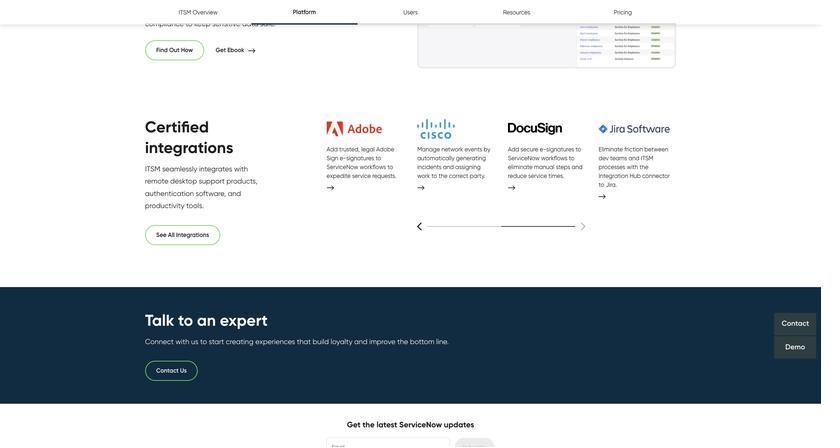 Task type: describe. For each thing, give the bounding box(es) containing it.
automatically
[[418, 155, 455, 162]]

authentication
[[145, 189, 194, 198]]

the inside eliminate friction between dev teams and itsm processes with the integration hub connector to jira.
[[640, 164, 649, 171]]

to left an
[[178, 311, 193, 330]]

line.
[[437, 338, 449, 346]]

to inside eliminate friction between dev teams and itsm processes with the integration hub connector to jira.
[[599, 182, 605, 188]]

and inside eliminate friction between dev teams and itsm processes with the integration hub connector to jira.
[[629, 155, 640, 162]]

support
[[199, 177, 225, 186]]

latest
[[377, 420, 398, 430]]

add secure e-signatures to servicenow workflows to eliminate manual steps and reduce service times.
[[509, 146, 583, 180]]

to down adobe
[[376, 155, 382, 162]]

to left eliminate
[[576, 146, 582, 153]]

party.
[[470, 173, 486, 180]]

contact
[[782, 319, 810, 328]]

integration
[[599, 173, 629, 180]]

secure
[[521, 146, 539, 153]]

to inside manage network events by automatically generating incidents and assigning work to the correct party.
[[432, 173, 438, 180]]

us
[[191, 338, 199, 346]]

servicenow inside the add secure e-signatures to servicenow workflows to eliminate manual steps and reduce service times.
[[509, 155, 540, 162]]

tools.
[[186, 202, 204, 210]]

manual
[[535, 164, 555, 171]]

eliminate
[[509, 164, 533, 171]]

between
[[645, 146, 669, 153]]

processes
[[599, 164, 626, 171]]

e- inside the add secure e-signatures to servicenow workflows to eliminate manual steps and reduce service times.
[[540, 146, 547, 153]]

steps
[[556, 164, 571, 171]]

to right us
[[200, 338, 207, 346]]

signatures inside the add secure e-signatures to servicenow workflows to eliminate manual steps and reduce service times.
[[547, 146, 575, 153]]

build
[[313, 338, 329, 346]]

integrates
[[199, 165, 233, 173]]

add trusted, legal adobe sign e-signatures to servicenow workflows to expedite service requests.
[[327, 146, 397, 180]]

connect with us to start creating experiences that build loyalty and improve the bottom line.
[[145, 338, 449, 346]]

talk
[[145, 311, 174, 330]]

0 horizontal spatial with
[[176, 338, 189, 346]]

the right the get
[[363, 420, 375, 430]]

demo link
[[775, 337, 817, 358]]

productivity
[[145, 202, 185, 210]]

work
[[418, 173, 431, 180]]

certified integrations
[[145, 117, 234, 157]]

demo
[[786, 343, 806, 352]]

assigning
[[456, 164, 481, 171]]

get the latest servicenow updates
[[347, 420, 475, 430]]

eliminate friction between dev teams and itsm processes with the integration hub connector to jira.
[[599, 146, 671, 188]]

expedite
[[327, 173, 351, 180]]

contact link
[[775, 313, 817, 335]]

times.
[[549, 173, 565, 180]]

eliminate
[[599, 146, 624, 153]]

teams
[[611, 155, 628, 162]]

1 horizontal spatial servicenow
[[400, 420, 442, 430]]

e- inside add trusted, legal adobe sign e-signatures to servicenow workflows to expedite service requests.
[[340, 155, 347, 162]]

software,
[[196, 189, 226, 198]]

add for add secure e-signatures to servicenow workflows to eliminate manual steps and reduce service times.
[[509, 146, 520, 153]]

connector
[[643, 173, 671, 180]]

to up steps
[[570, 155, 575, 162]]

itsm seamlessly integrates with remote desktop support products, authentication software, and productivity tools.
[[145, 165, 258, 210]]

manage network events by automatically generating incidents and assigning work to the correct party.
[[418, 146, 491, 180]]

signatures inside add trusted, legal adobe sign e-signatures to servicenow workflows to expedite service requests.
[[347, 155, 375, 162]]

integrations
[[145, 138, 234, 157]]

reduce
[[509, 173, 527, 180]]

improve
[[370, 338, 396, 346]]

an
[[197, 311, 216, 330]]

events
[[465, 146, 483, 153]]

start
[[209, 338, 224, 346]]



Task type: locate. For each thing, give the bounding box(es) containing it.
add inside the add secure e-signatures to servicenow workflows to eliminate manual steps and reduce service times.
[[509, 146, 520, 153]]

2 service from the left
[[529, 173, 548, 180]]

manage
[[418, 146, 441, 153]]

the left correct
[[439, 173, 448, 180]]

1 horizontal spatial with
[[234, 165, 248, 173]]

0 vertical spatial signatures
[[547, 146, 575, 153]]

and inside the add secure e-signatures to servicenow workflows to eliminate manual steps and reduce service times.
[[572, 164, 583, 171]]

experiences
[[256, 338, 295, 346]]

servicenow
[[509, 155, 540, 162], [327, 164, 359, 171], [400, 420, 442, 430]]

1 vertical spatial workflows
[[360, 164, 387, 171]]

1 service from the left
[[352, 173, 371, 180]]

0 horizontal spatial servicenow
[[327, 164, 359, 171]]

1 horizontal spatial signatures
[[547, 146, 575, 153]]

and up correct
[[443, 164, 454, 171]]

service inside the add secure e-signatures to servicenow workflows to eliminate manual steps and reduce service times.
[[529, 173, 548, 180]]

e- right secure
[[540, 146, 547, 153]]

dev
[[599, 155, 609, 162]]

itsm inside eliminate friction between dev teams and itsm processes with the integration hub connector to jira.
[[642, 155, 654, 162]]

service right expedite
[[352, 173, 371, 180]]

1 vertical spatial itsm
[[145, 165, 161, 173]]

certified
[[145, 117, 209, 137]]

bottom
[[410, 338, 435, 346]]

connect
[[145, 338, 174, 346]]

and right the loyalty
[[355, 338, 368, 346]]

sign
[[327, 155, 339, 162]]

get
[[347, 420, 361, 430]]

creating
[[226, 338, 254, 346]]

hub
[[630, 173, 642, 180]]

0 vertical spatial e-
[[540, 146, 547, 153]]

0 vertical spatial workflows
[[542, 155, 568, 162]]

requests.
[[373, 173, 397, 180]]

service
[[352, 173, 371, 180], [529, 173, 548, 180]]

and down products,
[[228, 189, 241, 198]]

and inside itsm seamlessly integrates with remote desktop support products, authentication software, and productivity tools.
[[228, 189, 241, 198]]

1 horizontal spatial itsm
[[642, 155, 654, 162]]

0 horizontal spatial e-
[[340, 155, 347, 162]]

1 horizontal spatial workflows
[[542, 155, 568, 162]]

the up hub
[[640, 164, 649, 171]]

0 horizontal spatial service
[[352, 173, 371, 180]]

itsm inside itsm seamlessly integrates with remote desktop support products, authentication software, and productivity tools.
[[145, 165, 161, 173]]

and inside manage network events by automatically generating incidents and assigning work to the correct party.
[[443, 164, 454, 171]]

network
[[442, 146, 464, 153]]

e-
[[540, 146, 547, 153], [340, 155, 347, 162]]

0 horizontal spatial add
[[327, 146, 338, 153]]

0 vertical spatial servicenow
[[509, 155, 540, 162]]

with
[[627, 164, 639, 171], [234, 165, 248, 173], [176, 338, 189, 346]]

to down incidents
[[432, 173, 438, 180]]

add
[[327, 146, 338, 153], [509, 146, 520, 153]]

to left jira.
[[599, 182, 605, 188]]

trusted,
[[340, 146, 360, 153]]

servicenow inside add trusted, legal adobe sign e-signatures to servicenow workflows to expedite service requests.
[[327, 164, 359, 171]]

workflows inside the add secure e-signatures to servicenow workflows to eliminate manual steps and reduce service times.
[[542, 155, 568, 162]]

with up hub
[[627, 164, 639, 171]]

correct
[[450, 173, 469, 180]]

with left us
[[176, 338, 189, 346]]

workflows inside add trusted, legal adobe sign e-signatures to servicenow workflows to expedite service requests.
[[360, 164, 387, 171]]

add inside add trusted, legal adobe sign e-signatures to servicenow workflows to expedite service requests.
[[327, 146, 338, 153]]

the left bottom
[[398, 338, 409, 346]]

to
[[576, 146, 582, 153], [376, 155, 382, 162], [570, 155, 575, 162], [388, 164, 394, 171], [432, 173, 438, 180], [599, 182, 605, 188], [178, 311, 193, 330], [200, 338, 207, 346]]

that
[[297, 338, 311, 346]]

legal
[[362, 146, 375, 153]]

1 horizontal spatial e-
[[540, 146, 547, 153]]

workflows up requests.
[[360, 164, 387, 171]]

seamlessly
[[162, 165, 197, 173]]

1 vertical spatial e-
[[340, 155, 347, 162]]

products,
[[227, 177, 258, 186]]

signatures
[[547, 146, 575, 153], [347, 155, 375, 162]]

by
[[484, 146, 491, 153]]

0 horizontal spatial workflows
[[360, 164, 387, 171]]

the inside manage network events by automatically generating incidents and assigning work to the correct party.
[[439, 173, 448, 180]]

0 horizontal spatial signatures
[[347, 155, 375, 162]]

1 horizontal spatial add
[[509, 146, 520, 153]]

service down manual
[[529, 173, 548, 180]]

friction
[[625, 146, 644, 153]]

signatures up steps
[[547, 146, 575, 153]]

0 vertical spatial itsm
[[642, 155, 654, 162]]

add left secure
[[509, 146, 520, 153]]

2 horizontal spatial servicenow
[[509, 155, 540, 162]]

and down the friction
[[629, 155, 640, 162]]

e- right sign
[[340, 155, 347, 162]]

remote
[[145, 177, 169, 186]]

itsm down 'between'
[[642, 155, 654, 162]]

1 add from the left
[[327, 146, 338, 153]]

desktop
[[170, 177, 197, 186]]

the
[[640, 164, 649, 171], [439, 173, 448, 180], [398, 338, 409, 346], [363, 420, 375, 430]]

Email text field
[[327, 438, 450, 448]]

adobe
[[377, 146, 395, 153]]

with inside eliminate friction between dev teams and itsm processes with the integration hub connector to jira.
[[627, 164, 639, 171]]

1 horizontal spatial service
[[529, 173, 548, 180]]

generating
[[457, 155, 486, 162]]

talk to an expert
[[145, 311, 268, 330]]

signatures down legal
[[347, 155, 375, 162]]

with up products,
[[234, 165, 248, 173]]

workflows up steps
[[542, 155, 568, 162]]

0 horizontal spatial itsm
[[145, 165, 161, 173]]

add for add trusted, legal adobe sign e-signatures to servicenow workflows to expedite service requests.
[[327, 146, 338, 153]]

jira.
[[606, 182, 618, 188]]

1 vertical spatial signatures
[[347, 155, 375, 162]]

itsm
[[642, 155, 654, 162], [145, 165, 161, 173]]

itsm up remote
[[145, 165, 161, 173]]

workflows
[[542, 155, 568, 162], [360, 164, 387, 171]]

updates
[[444, 420, 475, 430]]

add up sign
[[327, 146, 338, 153]]

1 vertical spatial servicenow
[[327, 164, 359, 171]]

with inside itsm seamlessly integrates with remote desktop support products, authentication software, and productivity tools.
[[234, 165, 248, 173]]

service inside add trusted, legal adobe sign e-signatures to servicenow workflows to expedite service requests.
[[352, 173, 371, 180]]

to up requests.
[[388, 164, 394, 171]]

loyalty
[[331, 338, 353, 346]]

incidents
[[418, 164, 442, 171]]

2 vertical spatial servicenow
[[400, 420, 442, 430]]

expert
[[220, 311, 268, 330]]

2 add from the left
[[509, 146, 520, 153]]

and
[[629, 155, 640, 162], [443, 164, 454, 171], [572, 164, 583, 171], [228, 189, 241, 198], [355, 338, 368, 346]]

and right steps
[[572, 164, 583, 171]]

2 horizontal spatial with
[[627, 164, 639, 171]]



Task type: vqa. For each thing, say whether or not it's contained in the screenshot.
Contact
yes



